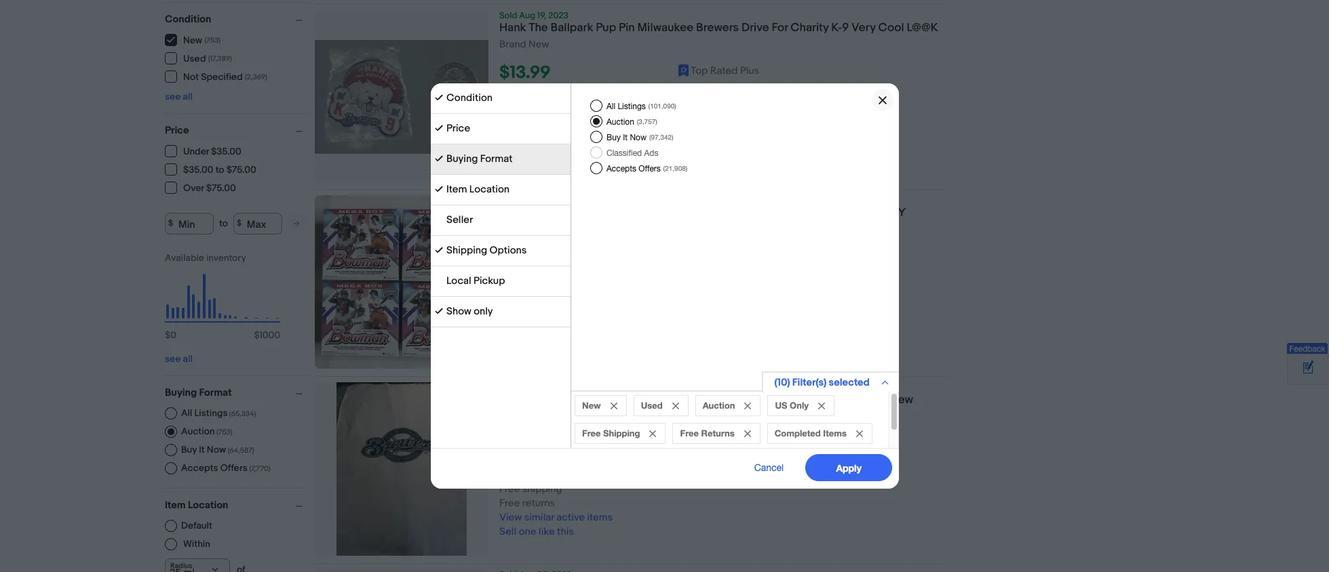 Task type: vqa. For each thing, say whether or not it's contained in the screenshot.
the L@@K
yes



Task type: locate. For each thing, give the bounding box(es) containing it.
2 milwaukee- from the top
[[679, 469, 732, 482]]

see all for price
[[165, 353, 193, 365]]

$13.99
[[500, 63, 551, 84]]

0 vertical spatial 1
[[500, 82, 503, 95]]

(10) filter(s) selected
[[775, 377, 870, 390]]

(18,596) down "completed"
[[767, 469, 801, 482]]

(753) for new
[[205, 36, 221, 45]]

1 rated from the top
[[711, 65, 738, 78]]

0 vertical spatial view similar active items link
[[500, 125, 613, 138]]

1 returns from the top
[[523, 111, 555, 124]]

see all down not
[[165, 91, 193, 102]]

56"
[[789, 394, 807, 407]]

item location for item location tab
[[446, 183, 509, 196]]

sell one like this link for $13.99
[[500, 139, 574, 152]]

1 vertical spatial shipping
[[523, 484, 563, 496]]

100% down charity
[[803, 82, 828, 94]]

market down remove filter - show only - free returns icon
[[732, 469, 764, 482]]

returns
[[701, 428, 735, 439]]

accepts down the 'buy it now (97,342)'
[[607, 164, 636, 174]]

brewers inside "sold  aug 19, 2023 hank the ballpark pup pin milwaukee brewers drive for charity k-9 very cool l@@k brand new"
[[697, 21, 739, 35]]

see all button
[[165, 91, 193, 102], [165, 353, 193, 365]]

1 up "price" tab
[[500, 82, 503, 95]]

$75.00 down under $35.00
[[226, 164, 256, 176]]

1 vertical spatial used
[[641, 401, 663, 411]]

1 market from the top
[[732, 82, 764, 94]]

lot of 4 (four) 2021 bowman baseball trading cards mega boxes factory sealed heading
[[500, 206, 907, 234]]

location for item location tab
[[469, 183, 509, 196]]

local pickup
[[446, 275, 505, 288]]

similar inside view similar active items sell one like this
[[525, 325, 555, 338]]

sold inside "sold  aug 19, 2023 hank the ballpark pup pin milwaukee brewers drive for charity k-9 very cool l@@k brand new"
[[500, 10, 518, 21]]

 (21,908) Items text field
[[661, 164, 688, 172]]

1 vertical spatial see
[[165, 353, 181, 365]]

cancel button
[[739, 455, 799, 482]]

shipping down remove filter - condition - new image
[[603, 428, 640, 439]]

new inside dialog
[[582, 401, 601, 411]]

now
[[630, 133, 647, 143], [207, 444, 226, 456]]

0 horizontal spatial shipping
[[446, 244, 487, 257]]

1 horizontal spatial location
[[469, 183, 509, 196]]

0 vertical spatial rated
[[711, 65, 738, 78]]

$35.00
[[211, 146, 241, 157], [183, 164, 214, 176]]

1 top from the top
[[691, 65, 708, 78]]

0 vertical spatial sell one like this link
[[500, 139, 574, 152]]

active
[[557, 125, 585, 138], [557, 325, 585, 338], [557, 512, 585, 525]]

see all
[[165, 91, 193, 102], [165, 353, 193, 365]]

buy it now (64,587)
[[181, 444, 255, 456]]

item location tab
[[431, 175, 571, 206]]

drive
[[742, 21, 770, 35]]

accepts inside dialog
[[607, 164, 636, 174]]

buying format up the all listings (65,334)
[[165, 387, 232, 400]]

offers down (64,587) text field
[[220, 463, 248, 474]]

it down auction (3,757) on the top left of page
[[623, 133, 628, 143]]

2023 right 4 at left
[[549, 196, 569, 206]]

1 aug from the top
[[520, 10, 536, 21]]

buy down auction (753)
[[181, 444, 197, 456]]

1 100% from the top
[[803, 82, 828, 94]]

0 vertical spatial accepts
[[607, 164, 636, 174]]

$ 1000
[[254, 330, 280, 341]]

19, inside sold  aug 19, 2023 lot of 4 (four) 2021 bowman baseball trading cards mega boxes factory sealed brand new
[[538, 196, 547, 206]]

1 sell one like this link from the top
[[500, 139, 574, 152]]

1 bid up "price" tab
[[500, 82, 520, 95]]

2 filter applied image from the top
[[435, 185, 443, 193]]

item up seller
[[446, 183, 467, 196]]

1 horizontal spatial buy
[[607, 133, 621, 143]]

top down "sold  aug 19, 2023 hank the ballpark pup pin milwaukee brewers drive for charity k-9 very cool l@@k brand new"
[[691, 65, 708, 78]]

it for buy it now (97,342)
[[623, 133, 628, 143]]

hank the ballpark pup pin milwaukee brewers drive for charity k-9 very cool l@@k heading
[[500, 21, 939, 35]]

like
[[539, 139, 555, 152], [539, 339, 555, 352], [539, 526, 555, 539]]

condition inside tab
[[446, 92, 493, 105]]

one inside top rated plus milwaukee-market (18,596) 100% free shipping free returns view similar active items sell one like this
[[519, 526, 537, 539]]

all up auction (753)
[[181, 408, 192, 419]]

100% left apply
[[803, 469, 828, 482]]

2 view from the top
[[500, 325, 522, 338]]

all up 'buying format' dropdown button
[[183, 353, 193, 365]]

filter applied image inside condition tab
[[435, 94, 443, 102]]

baseball for brand
[[809, 394, 854, 407]]

2 returns from the top
[[523, 498, 555, 511]]

brewers inside "milwaukee brewers promo sga blanket big huge 39" x 56" baseball brand new l@@k !"
[[558, 394, 601, 407]]

remove filter - show only - free returns image
[[744, 431, 751, 438]]

local
[[446, 275, 471, 288]]

remove filter - item location - us only image
[[818, 403, 825, 410]]

price tab
[[431, 114, 571, 145]]

offers left (21,908) items 'text box'
[[639, 164, 661, 174]]

item location up seller
[[446, 183, 509, 196]]

l@@k inside "milwaukee brewers promo sga blanket big huge 39" x 56" baseball brand new l@@k !"
[[500, 408, 531, 422]]

now for buy it now (97,342)
[[630, 133, 647, 143]]

us only
[[775, 401, 809, 411]]

2 view similar active items link from the top
[[500, 325, 613, 338]]

1 like from the top
[[539, 139, 555, 152]]

2 market from the top
[[732, 469, 764, 482]]

1 vertical spatial returns
[[523, 498, 555, 511]]

0 vertical spatial offers
[[639, 164, 661, 174]]

2 like from the top
[[539, 339, 555, 352]]

3 similar from the top
[[525, 512, 555, 525]]

(65,334)
[[229, 410, 256, 419]]

2 shipping from the top
[[523, 484, 563, 496]]

location
[[469, 183, 509, 196], [188, 499, 228, 512]]

apply button
[[806, 455, 892, 482]]

filter applied image for show
[[435, 308, 443, 316]]

1 sell from the top
[[500, 139, 517, 152]]

sold inside sold  aug 19, 2023 lot of 4 (four) 2021 bowman baseball trading cards mega boxes factory sealed brand new
[[500, 196, 518, 206]]

pup
[[596, 21, 616, 35]]

milwaukee up !
[[500, 394, 556, 407]]

3 active from the top
[[557, 512, 585, 525]]

huge
[[729, 394, 758, 407]]

listings up auction (3,757) on the top left of page
[[618, 102, 646, 111]]

view similar active items sell one like this
[[500, 325, 613, 352]]

0 vertical spatial item location
[[446, 183, 509, 196]]

price inside tab
[[446, 122, 470, 135]]

milwaukee
[[638, 21, 694, 35], [500, 394, 556, 407]]

aug left 4 at left
[[520, 196, 536, 206]]

buy down auction (3,757) on the top left of page
[[607, 133, 621, 143]]

0 vertical spatial condition
[[165, 13, 211, 25]]

1 vertical spatial view
[[500, 325, 522, 338]]

1 vertical spatial accepts
[[181, 463, 218, 474]]

top inside top rated plus milwaukee-market (18,596) 100% free shipping free returns view similar active items sell one like this
[[691, 452, 708, 465]]

baseball down "(10) filter(s) selected" dropdown button on the right bottom
[[809, 394, 854, 407]]

rated inside top rated plus milwaukee-market (18,596) 100% free shipping free returns view similar active items sell one like this
[[711, 452, 738, 465]]

$79.99
[[500, 262, 553, 283]]

2 vertical spatial view
[[500, 512, 522, 525]]

all up auction (3,757) on the top left of page
[[607, 102, 615, 111]]

buying up the all listings (65,334)
[[165, 387, 197, 400]]

(2,369)
[[245, 73, 267, 81]]

0 vertical spatial (18,596)
[[767, 82, 801, 94]]

filter applied image inside buying format tab
[[435, 155, 443, 163]]

seller
[[446, 214, 473, 227]]

1 view from the top
[[500, 125, 522, 138]]

2 sold from the top
[[500, 196, 518, 206]]

$35.00 up over $75.00 link
[[183, 164, 214, 176]]

location up default
[[188, 499, 228, 512]]

format down "price" tab
[[480, 153, 513, 166]]

2 bid from the top
[[505, 282, 520, 295]]

3 sell from the top
[[500, 526, 517, 539]]

baseball
[[663, 206, 708, 220], [809, 394, 854, 407]]

sold for $79.99
[[500, 196, 518, 206]]

accepts offers (7,770)
[[181, 463, 271, 474]]

1 horizontal spatial milwaukee
[[638, 21, 694, 35]]

used up not
[[183, 53, 206, 64]]

1 horizontal spatial listings
[[618, 102, 646, 111]]

item location up default
[[165, 499, 228, 512]]

market down top rated plus
[[732, 82, 764, 94]]

condition up new (753)
[[165, 13, 211, 25]]

bid up free shipping
[[505, 282, 520, 295]]

1 vertical spatial see all
[[165, 353, 193, 365]]

sell inside top rated plus milwaukee-market (18,596) 100% free shipping free returns view similar active items sell one like this
[[500, 526, 517, 539]]

brand inside "sold  aug 19, 2023 hank the ballpark pup pin milwaukee brewers drive for charity k-9 very cool l@@k brand new"
[[500, 38, 527, 51]]

19, right 'hank'
[[538, 10, 547, 21]]

0 vertical spatial brewers
[[697, 21, 739, 35]]

1 items from the top
[[587, 125, 613, 138]]

condition for condition tab on the top of the page
[[446, 92, 493, 105]]

buying for 'buying format' dropdown button
[[165, 387, 197, 400]]

1 see from the top
[[165, 91, 181, 102]]

1 vertical spatial market
[[732, 469, 764, 482]]

brand down sealed
[[500, 238, 527, 250]]

rated for top rated plus milwaukee-market (18,596) 100% free shipping free returns view similar active items sell one like this
[[711, 452, 738, 465]]

1 one from the top
[[519, 139, 537, 152]]

1 vertical spatial view similar active items link
[[500, 325, 613, 338]]

2 plus from the top
[[741, 452, 760, 465]]

location inside tab
[[469, 183, 509, 196]]

free inside free returns view similar active items sell one like this
[[500, 111, 520, 124]]

brewers left the drive
[[697, 21, 739, 35]]

1 1 bid from the top
[[500, 82, 520, 95]]

1 filter applied image from the top
[[435, 94, 443, 102]]

price for "price" tab
[[446, 122, 470, 135]]

completed items
[[775, 428, 847, 439]]

default
[[181, 520, 212, 532]]

1 shipping from the top
[[523, 296, 563, 309]]

plus down remove filter - show only - free returns icon
[[741, 452, 760, 465]]

1 filter applied image from the top
[[435, 155, 443, 163]]

remove filter - buying format - auction image
[[745, 403, 751, 410]]

inventory
[[206, 252, 246, 264]]

2 similar from the top
[[525, 325, 555, 338]]

1 see all from the top
[[165, 91, 193, 102]]

3 like from the top
[[539, 526, 555, 539]]

1 active from the top
[[557, 125, 585, 138]]

all inside dialog
[[607, 102, 615, 111]]

returns inside free returns view similar active items sell one like this
[[523, 111, 555, 124]]

1 see all button from the top
[[165, 91, 193, 102]]

2023 inside sold  aug 19, 2023 lot of 4 (four) 2021 bowman baseball trading cards mega boxes factory sealed brand new
[[549, 196, 569, 206]]

buying
[[446, 153, 478, 166], [165, 387, 197, 400]]

0 vertical spatial brand
[[500, 38, 527, 51]]

1 19, from the top
[[538, 10, 547, 21]]

0 vertical spatial 1 bid
[[500, 82, 520, 95]]

0 vertical spatial similar
[[525, 125, 555, 138]]

2 sell from the top
[[500, 339, 517, 352]]

2 vertical spatial sell one like this link
[[500, 526, 574, 539]]

(18,596) down the for
[[767, 82, 801, 94]]

view
[[500, 125, 522, 138], [500, 325, 522, 338], [500, 512, 522, 525]]

to left the maximum value in $ text box
[[219, 218, 228, 229]]

0 vertical spatial $35.00
[[211, 146, 241, 157]]

1 vertical spatial milwaukee-
[[679, 469, 732, 482]]

1 vertical spatial all
[[183, 353, 193, 365]]

sell one like this link for $79.99
[[500, 339, 574, 352]]

0 horizontal spatial buy
[[181, 444, 197, 456]]

2 100% from the top
[[803, 469, 828, 482]]

this inside top rated plus milwaukee-market (18,596) 100% free shipping free returns view similar active items sell one like this
[[557, 526, 574, 539]]

to down under $35.00
[[216, 164, 224, 176]]

items
[[587, 125, 613, 138], [587, 325, 613, 338], [587, 512, 613, 525]]

1 horizontal spatial buying format
[[446, 153, 513, 166]]

2 filter applied image from the top
[[435, 124, 443, 132]]

show only tab
[[431, 297, 571, 328]]

2023 right "the"
[[549, 10, 569, 21]]

item
[[446, 183, 467, 196], [165, 499, 186, 512]]

0 vertical spatial (753)
[[205, 36, 221, 45]]

0 vertical spatial top
[[691, 65, 708, 78]]

1 1 from the top
[[500, 82, 503, 95]]

aug inside sold  aug 19, 2023 lot of 4 (four) 2021 bowman baseball trading cards mega boxes factory sealed brand new
[[520, 196, 536, 206]]

filter applied image inside item location tab
[[435, 185, 443, 193]]

1 vertical spatial active
[[557, 325, 585, 338]]

1 for $13.99
[[500, 82, 503, 95]]

buy inside dialog
[[607, 133, 621, 143]]

2 (18,596) from the top
[[767, 469, 801, 482]]

1 vertical spatial $75.00
[[206, 183, 236, 194]]

0 vertical spatial like
[[539, 139, 555, 152]]

now for buy it now (64,587)
[[207, 444, 226, 456]]

19, right of
[[538, 196, 547, 206]]

lot of 4 (four) 2021 bowman baseball trading cards mega boxes factory sealed link
[[500, 206, 947, 238]]

3 this from the top
[[557, 526, 574, 539]]

buying down "price" tab
[[446, 153, 478, 166]]

0 horizontal spatial price
[[165, 124, 189, 137]]

2 sell one like this link from the top
[[500, 339, 574, 352]]

shipping inside top rated plus milwaukee-market (18,596) 100% free shipping free returns view similar active items sell one like this
[[523, 484, 563, 496]]

listings inside dialog
[[618, 102, 646, 111]]

rated
[[711, 65, 738, 78], [711, 452, 738, 465]]

baseball inside "milwaukee brewers promo sga blanket big huge 39" x 56" baseball brand new l@@k !"
[[809, 394, 854, 407]]

2 rated from the top
[[711, 452, 738, 465]]

2 1 bid from the top
[[500, 282, 520, 295]]

!
[[534, 408, 537, 422]]

1 bid from the top
[[505, 82, 520, 95]]

9
[[843, 21, 849, 35]]

feedback
[[1290, 345, 1326, 355]]

0 vertical spatial format
[[480, 153, 513, 166]]

this inside free returns view similar active items sell one like this
[[557, 139, 574, 152]]

one
[[519, 139, 537, 152], [519, 339, 537, 352], [519, 526, 537, 539]]

available inventory
[[165, 252, 246, 264]]

0 horizontal spatial accepts
[[181, 463, 218, 474]]

1 vertical spatial auction
[[703, 401, 735, 411]]

dialog
[[0, 0, 1330, 573]]

2 all from the top
[[183, 353, 193, 365]]

see
[[165, 91, 181, 102], [165, 353, 181, 365]]

1 horizontal spatial accepts
[[607, 164, 636, 174]]

0 vertical spatial item
[[446, 183, 467, 196]]

2 active from the top
[[557, 325, 585, 338]]

free for free shipping
[[582, 428, 601, 439]]

offers for accepts offers (21,908)
[[639, 164, 661, 174]]

0 vertical spatial active
[[557, 125, 585, 138]]

buying format inside tab
[[446, 153, 513, 166]]

2 aug from the top
[[520, 196, 536, 206]]

1 vertical spatial sold
[[500, 196, 518, 206]]

milwaukee right pin
[[638, 21, 694, 35]]

aug left 'ballpark'
[[520, 10, 536, 21]]

see all button for price
[[165, 353, 193, 365]]

used left "remove filter - condition - used" image
[[641, 401, 663, 411]]

0 horizontal spatial auction
[[181, 426, 215, 438]]

Minimum Value in $ text field
[[165, 213, 214, 235]]

0 vertical spatial returns
[[523, 111, 555, 124]]

0 horizontal spatial item
[[165, 499, 186, 512]]

it
[[623, 133, 628, 143], [199, 444, 205, 456]]

(18,596) inside top rated plus milwaukee-market (18,596) 100% free shipping free returns view similar active items sell one like this
[[767, 469, 801, 482]]

19, inside "sold  aug 19, 2023 hank the ballpark pup pin milwaukee brewers drive for charity k-9 very cool l@@k brand new"
[[538, 10, 547, 21]]

free shipping
[[582, 428, 640, 439]]

1 bid
[[500, 82, 520, 95], [500, 282, 520, 295]]

rated for top rated plus
[[711, 65, 738, 78]]

l@@k right cool
[[907, 21, 939, 35]]

buying format down "price" tab
[[446, 153, 513, 166]]

used for used (17,389)
[[183, 53, 206, 64]]

active inside top rated plus milwaukee-market (18,596) 100% free shipping free returns view similar active items sell one like this
[[557, 512, 585, 525]]

0 horizontal spatial milwaukee
[[500, 394, 556, 407]]

not specified (2,369)
[[183, 71, 267, 83]]

3 one from the top
[[519, 526, 537, 539]]

auction
[[607, 117, 634, 127], [703, 401, 735, 411], [181, 426, 215, 438]]

filter applied image
[[435, 155, 443, 163], [435, 185, 443, 193], [435, 246, 443, 255], [435, 308, 443, 316]]

similar inside free returns view similar active items sell one like this
[[525, 125, 555, 138]]

item up default link
[[165, 499, 186, 512]]

milwaukee- inside top rated plus milwaukee-market (18,596) 100% free shipping free returns view similar active items sell one like this
[[679, 469, 732, 482]]

1 vertical spatial filter applied image
[[435, 124, 443, 132]]

item location inside tab
[[446, 183, 509, 196]]

1 vertical spatial milwaukee
[[500, 394, 556, 407]]

aug inside "sold  aug 19, 2023 hank the ballpark pup pin milwaukee brewers drive for charity k-9 very cool l@@k brand new"
[[520, 10, 536, 21]]

item inside tab
[[446, 183, 467, 196]]

1 vertical spatial this
[[557, 339, 574, 352]]

filter applied image inside show only tab
[[435, 308, 443, 316]]

0 vertical spatial one
[[519, 139, 537, 152]]

baseball left trading
[[663, 206, 708, 220]]

within
[[183, 539, 210, 551]]

like inside top rated plus milwaukee-market (18,596) 100% free shipping free returns view similar active items sell one like this
[[539, 526, 555, 539]]

trading
[[711, 206, 750, 220]]

brand down 'hank'
[[500, 38, 527, 51]]

1 vertical spatial 19,
[[538, 196, 547, 206]]

bid up "price" tab
[[505, 82, 520, 95]]

item location
[[446, 183, 509, 196], [165, 499, 228, 512]]

brewers left remove filter - condition - new image
[[558, 394, 601, 407]]

2023 for $79.99
[[549, 196, 569, 206]]

1 2023 from the top
[[549, 10, 569, 21]]

2 2023 from the top
[[549, 196, 569, 206]]

1 view similar active items link from the top
[[500, 125, 613, 138]]

2 see all button from the top
[[165, 353, 193, 365]]

milwaukee inside "sold  aug 19, 2023 hank the ballpark pup pin milwaukee brewers drive for charity k-9 very cool l@@k brand new"
[[638, 21, 694, 35]]

1 vertical spatial (753)
[[217, 428, 233, 437]]

(753) up 'buy it now (64,587)'
[[217, 428, 233, 437]]

milwaukee- down top rated plus
[[679, 82, 732, 94]]

0 vertical spatial filter applied image
[[435, 94, 443, 102]]

sold left of
[[500, 196, 518, 206]]

0 vertical spatial plus
[[741, 65, 760, 78]]

one inside view similar active items sell one like this
[[519, 339, 537, 352]]

buying inside buying format tab
[[446, 153, 478, 166]]

shipping options tab
[[431, 236, 571, 267]]

filter applied image inside shipping options tab
[[435, 246, 443, 255]]

1 vertical spatial plus
[[741, 452, 760, 465]]

1 horizontal spatial brewers
[[697, 21, 739, 35]]

1 horizontal spatial baseball
[[809, 394, 854, 407]]

completed
[[775, 428, 821, 439]]

2 items from the top
[[587, 325, 613, 338]]

1 horizontal spatial now
[[630, 133, 647, 143]]

price down condition tab on the top of the page
[[446, 122, 470, 135]]

0 horizontal spatial item location
[[165, 499, 228, 512]]

1 vertical spatial 2023
[[549, 196, 569, 206]]

sealed
[[500, 221, 541, 234]]

1 vertical spatial top
[[691, 452, 708, 465]]

shipping down seller
[[446, 244, 487, 257]]

2023 inside "sold  aug 19, 2023 hank the ballpark pup pin milwaukee brewers drive for charity k-9 very cool l@@k brand new"
[[549, 10, 569, 21]]

brand
[[500, 38, 527, 51], [500, 238, 527, 250], [857, 394, 888, 407]]

location up lot on the left of page
[[469, 183, 509, 196]]

l@@k
[[907, 21, 939, 35], [500, 408, 531, 422]]

price
[[446, 122, 470, 135], [165, 124, 189, 137]]

rated up milwaukee-market (18,596) 100%
[[711, 65, 738, 78]]

4
[[540, 206, 547, 220]]

0 horizontal spatial used
[[183, 53, 206, 64]]

sell inside view similar active items sell one like this
[[500, 339, 517, 352]]

l@@k inside "sold  aug 19, 2023 hank the ballpark pup pin milwaukee brewers drive for charity k-9 very cool l@@k brand new"
[[907, 21, 939, 35]]

baseball inside sold  aug 19, 2023 lot of 4 (four) 2021 bowman baseball trading cards mega boxes factory sealed brand new
[[663, 206, 708, 220]]

1 vertical spatial brand
[[500, 238, 527, 250]]

shipping
[[523, 296, 563, 309], [523, 484, 563, 496]]

1 horizontal spatial used
[[641, 401, 663, 411]]

2 19, from the top
[[538, 196, 547, 206]]

auction (3,757)
[[607, 117, 657, 127]]

1 this from the top
[[557, 139, 574, 152]]

0 vertical spatial buy
[[607, 133, 621, 143]]

top down free returns
[[691, 452, 708, 465]]

0 horizontal spatial baseball
[[663, 206, 708, 220]]

cool
[[879, 21, 905, 35]]

tab list
[[431, 83, 571, 328]]

shipping inside tab
[[446, 244, 487, 257]]

free for free shipping
[[500, 296, 520, 309]]

see all button down '0'
[[165, 353, 193, 365]]

2 see all from the top
[[165, 353, 193, 365]]

see for price
[[165, 353, 181, 365]]

1 similar from the top
[[525, 125, 555, 138]]

accepts for accepts offers (7,770)
[[181, 463, 218, 474]]

charity
[[791, 21, 829, 35]]

offers
[[639, 164, 661, 174], [220, 463, 248, 474]]

aug for $79.99
[[520, 196, 536, 206]]

1 vertical spatial format
[[199, 387, 232, 400]]

1 all from the top
[[183, 91, 193, 102]]

0 vertical spatial buying
[[446, 153, 478, 166]]

free returns
[[680, 428, 735, 439]]

brand down selected
[[857, 394, 888, 407]]

1 bid up free shipping
[[500, 282, 520, 295]]

0 vertical spatial listings
[[618, 102, 646, 111]]

1 vertical spatial items
[[587, 325, 613, 338]]

0 horizontal spatial all
[[181, 408, 192, 419]]

1 vertical spatial all
[[181, 408, 192, 419]]

it inside dialog
[[623, 133, 628, 143]]

0 vertical spatial used
[[183, 53, 206, 64]]

0 horizontal spatial format
[[199, 387, 232, 400]]

accepts down 'buy it now (64,587)'
[[181, 463, 218, 474]]

$
[[168, 219, 173, 229], [237, 219, 242, 229], [165, 330, 171, 341], [254, 330, 260, 341]]

1 horizontal spatial offers
[[639, 164, 661, 174]]

0 horizontal spatial offers
[[220, 463, 248, 474]]

see all button down not
[[165, 91, 193, 102]]

(753) inside new (753)
[[205, 36, 221, 45]]

sold left "the"
[[500, 10, 518, 21]]

1 horizontal spatial condition
[[446, 92, 493, 105]]

milwaukee- down free returns
[[679, 469, 732, 482]]

brand inside "milwaukee brewers promo sga blanket big huge 39" x 56" baseball brand new l@@k !"
[[857, 394, 888, 407]]

filter applied image
[[435, 94, 443, 102], [435, 124, 443, 132]]

3 view from the top
[[500, 512, 522, 525]]

l@@k left !
[[500, 408, 531, 422]]

filter applied image inside "price" tab
[[435, 124, 443, 132]]

$35.00 up $35.00 to $75.00
[[211, 146, 241, 157]]

4 filter applied image from the top
[[435, 308, 443, 316]]

listings up auction (753)
[[195, 408, 228, 419]]

1 horizontal spatial buying
[[446, 153, 478, 166]]

3 filter applied image from the top
[[435, 246, 443, 255]]

format up the all listings (65,334)
[[199, 387, 232, 400]]

2 1 from the top
[[500, 282, 503, 295]]

2 vertical spatial items
[[587, 512, 613, 525]]

1 for $79.99
[[500, 282, 503, 295]]

2 vertical spatial brand
[[857, 394, 888, 407]]

sell
[[500, 139, 517, 152], [500, 339, 517, 352], [500, 526, 517, 539]]

used inside dialog
[[641, 401, 663, 411]]

sell inside free returns view similar active items sell one like this
[[500, 139, 517, 152]]

condition up "price" tab
[[446, 92, 493, 105]]

plus for top rated plus
[[741, 65, 760, 78]]

1 up show only tab
[[500, 282, 503, 295]]

all down not
[[183, 91, 193, 102]]

it down auction (753)
[[199, 444, 205, 456]]

1 vertical spatial (18,596)
[[767, 469, 801, 482]]

(753) up used (17,389)
[[205, 36, 221, 45]]

1 vertical spatial buy
[[181, 444, 197, 456]]

2 see from the top
[[165, 353, 181, 365]]

$75.00 down $35.00 to $75.00
[[206, 183, 236, 194]]

1 horizontal spatial auction
[[607, 117, 634, 127]]

2 top from the top
[[691, 452, 708, 465]]

1 plus from the top
[[741, 65, 760, 78]]

now down (753) text box
[[207, 444, 226, 456]]

0 vertical spatial shipping
[[523, 296, 563, 309]]

remove filter - condition - new image
[[610, 403, 617, 410]]

milwaukee brewers promo sga blanket big huge 39" x 56" baseball brand new l@@k ! heading
[[500, 394, 914, 422]]

rated down returns
[[711, 452, 738, 465]]

1 horizontal spatial price
[[446, 122, 470, 135]]

now down auction (3,757) on the top left of page
[[630, 133, 647, 143]]

auction for auction (3,757)
[[607, 117, 634, 127]]

view similar active items link for $79.99
[[500, 325, 613, 338]]

3 items from the top
[[587, 512, 613, 525]]

plus up milwaukee-market (18,596) 100%
[[741, 65, 760, 78]]

this inside view similar active items sell one like this
[[557, 339, 574, 352]]

format inside tab
[[480, 153, 513, 166]]

1 sold from the top
[[500, 10, 518, 21]]

sold  aug 19, 2023 hank the ballpark pup pin milwaukee brewers drive for charity k-9 very cool l@@k brand new
[[500, 10, 939, 51]]

0 vertical spatial 19,
[[538, 10, 547, 21]]

2 this from the top
[[557, 339, 574, 352]]

auction (753)
[[181, 426, 233, 438]]

0 vertical spatial location
[[469, 183, 509, 196]]

buy for buy it now (97,342)
[[607, 133, 621, 143]]

0 vertical spatial shipping
[[446, 244, 487, 257]]

1 vertical spatial 100%
[[803, 469, 828, 482]]

milwaukee inside "milwaukee brewers promo sga blanket big huge 39" x 56" baseball brand new l@@k !"
[[500, 394, 556, 407]]

1 vertical spatial see all button
[[165, 353, 193, 365]]

0 vertical spatial market
[[732, 82, 764, 94]]

view similar active items link
[[500, 125, 613, 138], [500, 325, 613, 338], [500, 512, 613, 525]]

plus inside top rated plus milwaukee-market (18,596) 100% free shipping free returns view similar active items sell one like this
[[741, 452, 760, 465]]

2 one from the top
[[519, 339, 537, 352]]

0 horizontal spatial condition
[[165, 13, 211, 25]]

view similar active items link for $13.99
[[500, 125, 613, 138]]

the
[[529, 21, 548, 35]]

buying for buying format tab
[[446, 153, 478, 166]]

filter applied image for item
[[435, 185, 443, 193]]

0 vertical spatial this
[[557, 139, 574, 152]]

see all down '0'
[[165, 353, 193, 365]]

item for item location tab
[[446, 183, 467, 196]]

(753) inside auction (753)
[[217, 428, 233, 437]]

filter applied image for price
[[435, 124, 443, 132]]

price up under
[[165, 124, 189, 137]]



Task type: describe. For each thing, give the bounding box(es) containing it.
view inside free returns view similar active items sell one like this
[[500, 125, 522, 138]]

price for price dropdown button
[[165, 124, 189, 137]]

returns inside top rated plus milwaukee-market (18,596) 100% free shipping free returns view similar active items sell one like this
[[523, 498, 555, 511]]

like inside view similar active items sell one like this
[[539, 339, 555, 352]]

3 sell one like this link from the top
[[500, 526, 574, 539]]

 (64,587) Items text field
[[226, 446, 255, 455]]

condition for condition "dropdown button"
[[165, 13, 211, 25]]

 (7,770) Items text field
[[248, 465, 271, 474]]

(four)
[[549, 206, 586, 220]]

filter applied image for buying
[[435, 155, 443, 163]]

top for top rated plus milwaukee-market (18,596) 100% free shipping free returns view similar active items sell one like this
[[691, 452, 708, 465]]

auction for auction
[[703, 401, 735, 411]]

format for buying format tab
[[480, 153, 513, 166]]

pin
[[619, 21, 635, 35]]

factory
[[856, 206, 907, 220]]

buying format for 'buying format' dropdown button
[[165, 387, 232, 400]]

location for "item location" dropdown button
[[188, 499, 228, 512]]

see for condition
[[165, 91, 181, 102]]

hank the ballpark pup pin milwaukee brewers drive for charity k-9 very cool l@@k image
[[315, 40, 489, 154]]

mega
[[788, 206, 818, 220]]

 (753) Items text field
[[215, 428, 233, 437]]

brand inside sold  aug 19, 2023 lot of 4 (four) 2021 bowman baseball trading cards mega boxes factory sealed brand new
[[500, 238, 527, 250]]

buying format for buying format tab
[[446, 153, 513, 166]]

ballpark
[[551, 21, 594, 35]]

free for free returns
[[680, 428, 699, 439]]

top for top rated plus
[[691, 65, 708, 78]]

free returns view similar active items sell one like this
[[500, 111, 613, 152]]

options
[[489, 244, 527, 257]]

filter applied image for condition
[[435, 94, 443, 102]]

hank
[[500, 21, 526, 35]]

1 milwaukee- from the top
[[679, 82, 732, 94]]

x
[[780, 394, 787, 407]]

(17,389)
[[208, 54, 232, 63]]

condition tab
[[431, 83, 571, 114]]

2023 for $13.99
[[549, 10, 569, 21]]

items inside view similar active items sell one like this
[[587, 325, 613, 338]]

new inside "sold  aug 19, 2023 hank the ballpark pup pin milwaukee brewers drive for charity k-9 very cool l@@k brand new"
[[529, 38, 549, 51]]

price button
[[165, 124, 309, 137]]

all for all listings (101,090)
[[607, 102, 615, 111]]

top rated plus
[[691, 65, 760, 78]]

active inside free returns view similar active items sell one like this
[[557, 125, 585, 138]]

bowman
[[615, 206, 661, 220]]

view inside view similar active items sell one like this
[[500, 325, 522, 338]]

show only
[[446, 305, 493, 318]]

offers for accepts offers (7,770)
[[220, 463, 248, 474]]

1 bid for $79.99
[[500, 282, 520, 295]]

items
[[823, 428, 847, 439]]

buying format button
[[165, 387, 309, 400]]

(97,342)
[[649, 133, 674, 141]]

items inside top rated plus milwaukee-market (18,596) 100% free shipping free returns view similar active items sell one like this
[[587, 512, 613, 525]]

$35.00 to $75.00 link
[[165, 163, 257, 176]]

pickup
[[474, 275, 505, 288]]

plus for top rated plus milwaukee-market (18,596) 100% free shipping free returns view similar active items sell one like this
[[741, 452, 760, 465]]

new inside "milwaukee brewers promo sga blanket big huge 39" x 56" baseball brand new l@@k !"
[[890, 394, 914, 407]]

1 horizontal spatial shipping
[[603, 428, 640, 439]]

listings for all listings (65,334)
[[195, 408, 228, 419]]

one inside free returns view similar active items sell one like this
[[519, 139, 537, 152]]

 (65,334) Items text field
[[228, 410, 256, 419]]

milwaukee brewers promo sga blanket big huge 39" x 56" baseball brand new l@@k !
[[500, 394, 914, 422]]

(10)
[[775, 377, 790, 390]]

free for free returns view similar active items sell one like this
[[500, 111, 520, 124]]

3 view similar active items link from the top
[[500, 512, 613, 525]]

new inside sold  aug 19, 2023 lot of 4 (four) 2021 bowman baseball trading cards mega boxes factory sealed brand new
[[529, 238, 549, 250]]

shipping options
[[446, 244, 527, 257]]

(3,757)
[[637, 117, 657, 126]]

see all for condition
[[165, 91, 193, 102]]

0 vertical spatial to
[[216, 164, 224, 176]]

promo
[[604, 394, 638, 407]]

remove filter - condition - used image
[[672, 403, 679, 410]]

blanket
[[668, 394, 707, 407]]

new (753)
[[183, 35, 221, 46]]

active inside view similar active items sell one like this
[[557, 325, 585, 338]]

specified
[[201, 71, 243, 83]]

bid for $13.99
[[505, 82, 520, 95]]

under $35.00 link
[[165, 145, 242, 157]]

free shipping
[[500, 296, 563, 309]]

filter applied image for shipping
[[435, 246, 443, 255]]

(7,770)
[[249, 465, 271, 474]]

1 vertical spatial to
[[219, 218, 228, 229]]

items inside free returns view similar active items sell one like this
[[587, 125, 613, 138]]

default link
[[165, 520, 212, 533]]

only
[[474, 305, 493, 318]]

see all button for condition
[[165, 91, 193, 102]]

(64,587)
[[228, 446, 255, 455]]

available
[[165, 252, 204, 264]]

(21,908)
[[663, 164, 688, 172]]

milwaukee brewers promo sga blanket big huge 39" x 56" baseball brand new l@@k ! image
[[337, 383, 467, 557]]

under
[[183, 146, 209, 157]]

format for 'buying format' dropdown button
[[199, 387, 232, 400]]

filter(s)
[[792, 377, 827, 390]]

similar inside top rated plus milwaukee-market (18,596) 100% free shipping free returns view similar active items sell one like this
[[525, 512, 555, 525]]

(101,090)
[[648, 102, 676, 110]]

 (101,090) Items text field
[[646, 102, 676, 110]]

listings for all listings (101,090)
[[618, 102, 646, 111]]

milwaukee-market (18,596) 100%
[[679, 82, 828, 94]]

auction for auction (753)
[[181, 426, 215, 438]]

1 vertical spatial $35.00
[[183, 164, 214, 176]]

1 (18,596) from the top
[[767, 82, 801, 94]]

remove filter - show only - completed items image
[[856, 431, 863, 438]]

like inside free returns view similar active items sell one like this
[[539, 139, 555, 152]]

19, for $79.99
[[538, 196, 547, 206]]

condition button
[[165, 13, 309, 25]]

buy for buy it now (64,587)
[[181, 444, 197, 456]]

not
[[183, 71, 199, 83]]

used (17,389)
[[183, 53, 232, 64]]

graph of available inventory between $0 and $1000+ image
[[165, 252, 280, 348]]

(753) for auction
[[217, 428, 233, 437]]

apply
[[836, 463, 862, 474]]

accepts for accepts offers (21,908)
[[607, 164, 636, 174]]

show
[[446, 305, 471, 318]]

market inside top rated plus milwaukee-market (18,596) 100% free shipping free returns view similar active items sell one like this
[[732, 469, 764, 482]]

milwaukee brewers promo sga blanket big huge 39" x 56" baseball brand new l@@k ! link
[[500, 394, 947, 426]]

buying format tab
[[431, 145, 571, 175]]

all listings (101,090)
[[607, 102, 676, 111]]

all for all listings (65,334)
[[181, 408, 192, 419]]

cards
[[753, 206, 785, 220]]

1000
[[260, 330, 280, 341]]

item location button
[[165, 499, 309, 512]]

lot
[[500, 206, 519, 220]]

1 bid for $13.99
[[500, 82, 520, 95]]

selected
[[829, 377, 870, 390]]

all for price
[[183, 353, 193, 365]]

over
[[183, 183, 204, 194]]

remove filter - shipping options - free shipping image
[[650, 431, 656, 438]]

aug for $13.99
[[520, 10, 536, 21]]

it for buy it now (64,587)
[[199, 444, 205, 456]]

19, for $13.99
[[538, 10, 547, 21]]

0 vertical spatial $75.00
[[226, 164, 256, 176]]

under $35.00
[[183, 146, 241, 157]]

39"
[[761, 394, 778, 407]]

item for "item location" dropdown button
[[165, 499, 186, 512]]

100% inside top rated plus milwaukee-market (18,596) 100% free shipping free returns view similar active items sell one like this
[[803, 469, 828, 482]]

 (97,342) Items text field
[[647, 133, 674, 141]]

big
[[710, 394, 727, 407]]

used for used
[[641, 401, 663, 411]]

for
[[772, 21, 788, 35]]

only
[[790, 401, 809, 411]]

over $75.00
[[183, 183, 236, 194]]

baseball for trading
[[663, 206, 708, 220]]

$ 0
[[165, 330, 176, 341]]

sga
[[641, 394, 665, 407]]

lot of 4 (four) 2021 bowman baseball trading cards mega boxes factory sealed image
[[315, 196, 489, 369]]

all for condition
[[183, 91, 193, 102]]

k-
[[832, 21, 843, 35]]

dialog containing condition
[[0, 0, 1330, 573]]

tab list containing condition
[[431, 83, 571, 328]]

very
[[852, 21, 876, 35]]

view inside top rated plus milwaukee-market (18,596) 100% free shipping free returns view similar active items sell one like this
[[500, 512, 522, 525]]

hank the ballpark pup pin milwaukee brewers drive for charity k-9 very cool l@@k link
[[500, 21, 947, 39]]

bid for $79.99
[[505, 282, 520, 295]]

 (3,757) Items text field
[[635, 117, 657, 126]]

top rated plus milwaukee-market (18,596) 100% free shipping free returns view similar active items sell one like this
[[500, 452, 828, 539]]

item location for "item location" dropdown button
[[165, 499, 228, 512]]

accepts offers (21,908)
[[607, 164, 688, 174]]

0
[[171, 330, 176, 341]]

sold for $13.99
[[500, 10, 518, 21]]

cancel
[[754, 463, 784, 474]]

Maximum Value in $ text field
[[233, 213, 282, 235]]



